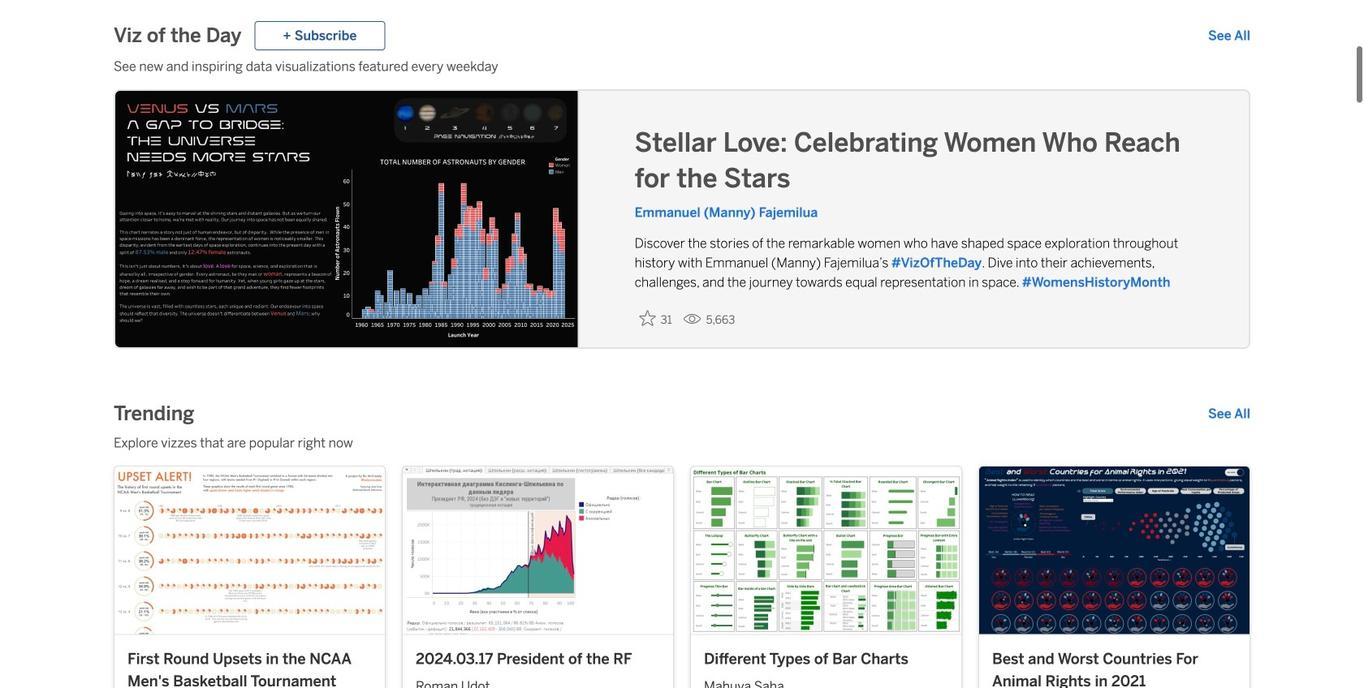 Task type: locate. For each thing, give the bounding box(es) containing it.
see new and inspiring data visualizations featured every weekday element
[[114, 57, 1251, 76]]

add favorite image
[[640, 310, 656, 326]]

explore vizzes that are popular right now element
[[114, 434, 1251, 453]]

trending heading
[[114, 401, 194, 427]]

tableau public viz of the day image
[[115, 91, 579, 351]]

see all trending element
[[1208, 404, 1251, 424]]

Add Favorite button
[[635, 305, 677, 332]]

workbook thumbnail image
[[115, 467, 385, 635], [403, 467, 673, 635], [691, 467, 962, 635], [979, 467, 1250, 635]]



Task type: vqa. For each thing, say whether or not it's contained in the screenshot.
Samriddhi Khanduri
no



Task type: describe. For each thing, give the bounding box(es) containing it.
viz of the day heading
[[114, 23, 242, 49]]

3 workbook thumbnail image from the left
[[691, 467, 962, 635]]

see all viz of the day element
[[1208, 26, 1251, 45]]

1 workbook thumbnail image from the left
[[115, 467, 385, 635]]

4 workbook thumbnail image from the left
[[979, 467, 1250, 635]]

2 workbook thumbnail image from the left
[[403, 467, 673, 635]]



